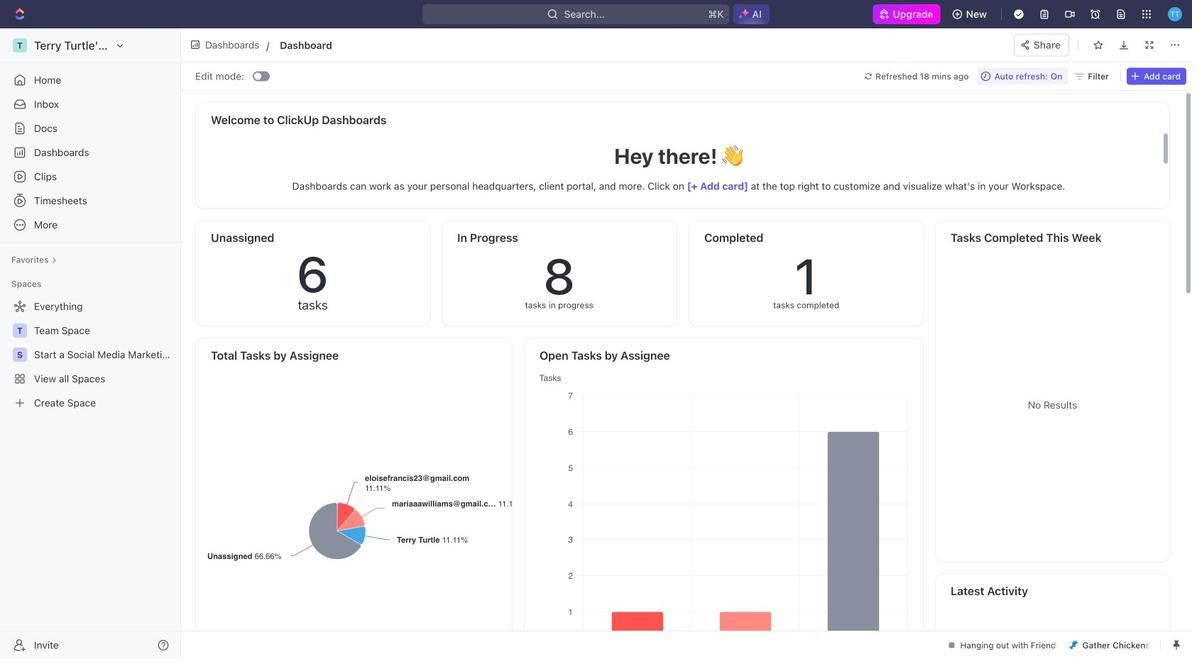 Task type: describe. For each thing, give the bounding box(es) containing it.
drumstick bite image
[[1070, 642, 1078, 650]]

tree inside sidebar navigation
[[6, 295, 175, 415]]

team space, , element
[[13, 324, 27, 338]]

start a social media marketing agency, , element
[[13, 348, 27, 362]]



Task type: vqa. For each thing, say whether or not it's contained in the screenshot.
'complete' in the When complete button
no



Task type: locate. For each thing, give the bounding box(es) containing it.
None text field
[[280, 36, 589, 54]]

tree
[[6, 295, 175, 415]]

sidebar navigation
[[0, 28, 184, 660]]

terry turtle's workspace, , element
[[13, 38, 27, 53]]



